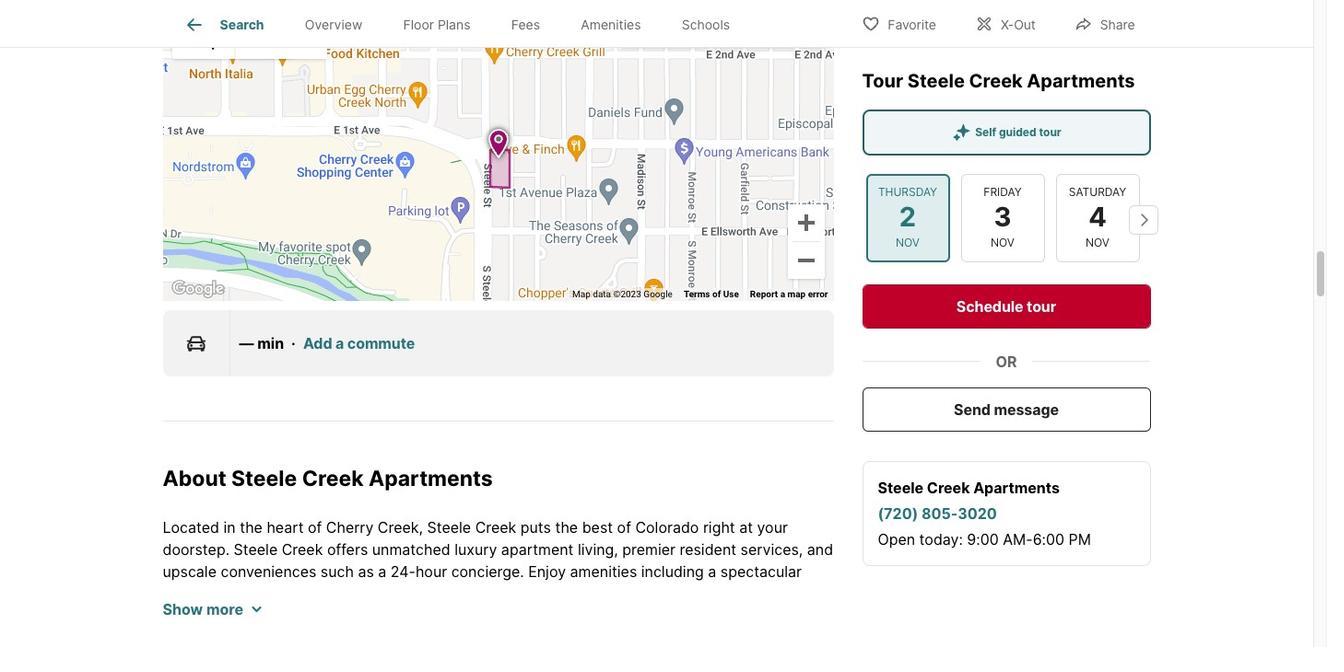 Task type: describe. For each thing, give the bounding box(es) containing it.
add
[[303, 334, 332, 353]]

steele up conveniences
[[234, 541, 278, 559]]

map button
[[172, 22, 236, 59]]

with
[[550, 629, 580, 647]]

thursday 2 nov
[[878, 185, 937, 249]]

schedule
[[957, 297, 1024, 315]]

3
[[994, 201, 1012, 233]]

nov for 2
[[896, 235, 920, 249]]

creek inside steele creek apartments (720) 805-3020 open today: 9:00 am-6:00 pm
[[927, 478, 970, 497]]

am-
[[1003, 530, 1033, 548]]

luxury
[[455, 541, 497, 559]]

0 horizontal spatial of
[[308, 518, 322, 537]]

schools tab
[[661, 3, 750, 47]]

nov for 4
[[1086, 235, 1110, 249]]

today:
[[920, 530, 963, 548]]

about steele creek apartments
[[163, 466, 493, 492]]

unfurnished
[[515, 607, 598, 625]]

4
[[1089, 201, 1107, 233]]

send message button
[[862, 387, 1151, 431]]

data
[[593, 289, 611, 299]]

share
[[1100, 16, 1135, 32]]

favorite button
[[846, 4, 952, 42]]

favorite
[[888, 16, 936, 32]]

send message
[[954, 400, 1059, 418]]

apartment
[[501, 541, 574, 559]]

amenities tab
[[561, 3, 661, 47]]

lounge,
[[624, 585, 675, 603]]

report a map error
[[750, 289, 828, 299]]

search
[[220, 17, 264, 32]]

a left map
[[780, 289, 785, 299]]

schools
[[682, 17, 730, 32]]

3020
[[958, 504, 997, 523]]

x-out button
[[959, 4, 1051, 42]]

show
[[163, 600, 203, 619]]

saturday
[[1069, 185, 1127, 199]]

(720)
[[878, 504, 918, 523]]

map data ©2023 google
[[572, 289, 673, 299]]

amenities
[[570, 563, 637, 581]]

terms of use
[[684, 289, 739, 299]]

steele right tour
[[908, 69, 965, 91]]

and down private
[[485, 607, 511, 625]]

street view
[[648, 29, 703, 42]]

edge
[[216, 585, 251, 603]]

puts
[[521, 518, 551, 537]]

steele inside steele creek apartments (720) 805-3020 open today: 9:00 am-6:00 pm
[[878, 478, 924, 497]]

1 vertical spatial hour
[[747, 585, 779, 603]]

right
[[703, 518, 735, 537]]

a left fully
[[349, 585, 358, 603]]

(720) 805-3020 link
[[878, 504, 997, 523]]

a down rooftop
[[276, 607, 284, 625]]

name
[[233, 607, 271, 625]]

apartments inside steele creek apartments (720) 805-3020 open today: 9:00 am-6:00 pm
[[973, 478, 1060, 497]]

steele up luxury
[[427, 518, 471, 537]]

min
[[257, 334, 284, 353]]

report
[[750, 289, 778, 299]]

out
[[1014, 16, 1036, 32]]

cherry
[[326, 518, 374, 537]]

©2023
[[613, 289, 641, 299]]

0 horizontal spatial the
[[240, 518, 263, 537]]

search link
[[183, 14, 264, 36]]

floor
[[403, 17, 434, 32]]

furnished
[[415, 607, 481, 625]]

map for map data ©2023 google
[[572, 289, 591, 299]]

2 horizontal spatial of
[[712, 289, 721, 299]]

commute
[[347, 334, 415, 353]]

fully
[[362, 585, 391, 603]]

and up the these
[[679, 585, 706, 603]]

6:00
[[1033, 530, 1065, 548]]

x-
[[1001, 16, 1014, 32]]

private
[[469, 585, 518, 603]]

thursday
[[878, 185, 937, 199]]

enjoy
[[528, 563, 566, 581]]

street view button
[[623, 24, 708, 49]]

sophisticated
[[611, 629, 705, 647]]

including
[[641, 563, 704, 581]]

nov for 3
[[991, 235, 1015, 249]]

schedule tour button
[[862, 284, 1151, 328]]

to
[[215, 607, 229, 625]]

0 horizontal spatial hour
[[416, 563, 447, 581]]

resident
[[680, 541, 737, 559]]

share button
[[1059, 4, 1151, 42]]

spectacular
[[721, 563, 802, 581]]

0 horizontal spatial 24-
[[391, 563, 416, 581]]

terms of use link
[[684, 289, 739, 299]]

creek up the self
[[969, 69, 1023, 91]]

gourmet
[[297, 629, 355, 647]]

and down furnished
[[422, 629, 448, 647]]

few.
[[288, 607, 317, 625]]

services,
[[741, 541, 803, 559]]

report a map error link
[[750, 289, 828, 299]]

map for map
[[188, 31, 220, 50]]

show more button
[[163, 599, 262, 621]]

rooftop
[[256, 585, 307, 603]]

2
[[899, 201, 916, 233]]

1 horizontal spatial the
[[555, 518, 578, 537]]



Task type: locate. For each thing, give the bounding box(es) containing it.
colorado
[[635, 518, 699, 537]]

creek up luxury
[[475, 518, 516, 537]]

show more
[[163, 600, 243, 619]]

self
[[975, 124, 996, 138]]

nov inside thursday 2 nov
[[896, 235, 920, 249]]

satellite button
[[236, 22, 327, 59]]

a right as
[[378, 563, 386, 581]]

fees
[[511, 17, 540, 32]]

tour steele creek apartments
[[862, 69, 1135, 91]]

steele up heart
[[231, 466, 297, 492]]

the
[[240, 518, 263, 537], [555, 518, 578, 537], [584, 629, 607, 647]]

24-
[[391, 563, 416, 581], [722, 585, 747, 603]]

doorstep.
[[163, 541, 230, 559]]

map
[[788, 289, 806, 299]]

of right best
[[617, 518, 631, 537]]

a right add
[[336, 334, 344, 353]]

self guided tour
[[975, 124, 1062, 138]]

fitness
[[783, 585, 830, 603]]

street
[[648, 29, 677, 42]]

map region
[[138, 0, 846, 502]]

nov inside saturday 4 nov
[[1086, 235, 1110, 249]]

0 vertical spatial 24-
[[391, 563, 416, 581]]

the right with
[[584, 629, 607, 647]]

kitchens
[[359, 629, 418, 647]]

open
[[878, 530, 915, 548]]

guided
[[999, 124, 1037, 138]]

pool,
[[311, 585, 345, 603]]

map left data
[[572, 289, 591, 299]]

24- up elegant
[[722, 585, 747, 603]]

next image
[[1129, 205, 1158, 234]]

the right the puts
[[555, 518, 578, 537]]

0 vertical spatial tour
[[1039, 124, 1062, 138]]

offers
[[327, 541, 368, 559]]

nov down 3
[[991, 235, 1015, 249]]

entertainment
[[522, 585, 620, 603]]

tour right schedule
[[1027, 297, 1056, 315]]

and up fitness
[[807, 541, 833, 559]]

tour inside button
[[1027, 297, 1056, 315]]

a down resident
[[708, 563, 716, 581]]

1 horizontal spatial nov
[[991, 235, 1015, 249]]

such
[[321, 563, 354, 581]]

feature
[[243, 629, 292, 647]]

tour
[[1039, 124, 1062, 138], [1027, 297, 1056, 315]]

tab list containing search
[[163, 0, 765, 47]]

premier
[[622, 541, 676, 559]]

1 vertical spatial 24-
[[722, 585, 747, 603]]

hour up appointed
[[416, 563, 447, 581]]

floor plans tab
[[383, 3, 491, 47]]

of right heart
[[308, 518, 322, 537]]

overview tab
[[285, 3, 383, 47]]

the right "in"
[[240, 518, 263, 537]]

24- down unmatched
[[391, 563, 416, 581]]

living,
[[578, 541, 618, 559]]

of
[[712, 289, 721, 299], [308, 518, 322, 537], [617, 518, 631, 537]]

creek
[[969, 69, 1023, 91], [302, 466, 364, 492], [927, 478, 970, 497], [475, 518, 516, 537], [282, 541, 323, 559]]

appointed
[[395, 585, 465, 603]]

apartments for about steele creek apartments
[[369, 466, 493, 492]]

send
[[954, 400, 991, 418]]

apartments for tour steele creek apartments
[[1027, 69, 1135, 91]]

805-
[[922, 504, 958, 523]]

nov down 4
[[1086, 235, 1110, 249]]

about
[[163, 466, 226, 492]]

1 vertical spatial map
[[572, 289, 591, 299]]

in
[[223, 518, 236, 537]]

self guided tour option
[[862, 109, 1151, 155]]

2 horizontal spatial the
[[584, 629, 607, 647]]

1 nov from the left
[[896, 235, 920, 249]]

hour down spectacular
[[747, 585, 779, 603]]

creek,
[[378, 518, 423, 537]]

hour
[[416, 563, 447, 581], [747, 585, 779, 603]]

upscale
[[163, 563, 217, 581]]

use
[[723, 289, 739, 299]]

apartments down share button at top right
[[1027, 69, 1135, 91]]

1 horizontal spatial map
[[572, 289, 591, 299]]

map inside "popup button"
[[188, 31, 220, 50]]

nov down 2
[[896, 235, 920, 249]]

these
[[690, 607, 729, 625]]

3 nov from the left
[[1086, 235, 1110, 249]]

floor plans
[[403, 17, 471, 32]]

saturday 4 nov
[[1069, 185, 1127, 249]]

self guided tour list box
[[862, 109, 1151, 155]]

1 vertical spatial tour
[[1027, 297, 1056, 315]]

google image
[[167, 277, 228, 301]]

9:00
[[967, 530, 999, 548]]

2 horizontal spatial nov
[[1086, 235, 1110, 249]]

overview
[[305, 17, 362, 32]]

·
[[291, 334, 296, 353]]

error
[[808, 289, 828, 299]]

creek down heart
[[282, 541, 323, 559]]

menu bar
[[172, 22, 327, 59]]

as
[[358, 563, 374, 581]]

steele
[[908, 69, 965, 91], [231, 466, 297, 492], [878, 478, 924, 497], [427, 518, 471, 537], [234, 541, 278, 559]]

nov
[[896, 235, 920, 249], [991, 235, 1015, 249], [1086, 235, 1110, 249]]

residences
[[163, 629, 239, 647]]

plans
[[438, 17, 471, 32]]

1 horizontal spatial of
[[617, 518, 631, 537]]

schedule tour
[[957, 297, 1056, 315]]

creek up cherry
[[302, 466, 364, 492]]

map left satellite popup button
[[188, 31, 220, 50]]

0 horizontal spatial map
[[188, 31, 220, 50]]

tour right guided
[[1039, 124, 1062, 138]]

apartments up 3020
[[973, 478, 1060, 497]]

nov inside friday 3 nov
[[991, 235, 1015, 249]]

tab list
[[163, 0, 765, 47]]

friday 3 nov
[[984, 185, 1022, 249]]

of left use on the top right
[[712, 289, 721, 299]]

apartments up creek,
[[369, 466, 493, 492]]

2 nov from the left
[[991, 235, 1015, 249]]

friday
[[984, 185, 1022, 199]]

1 horizontal spatial 24-
[[722, 585, 747, 603]]

offering
[[356, 607, 411, 625]]

creek up 805-
[[927, 478, 970, 497]]

0 horizontal spatial nov
[[896, 235, 920, 249]]

fees tab
[[491, 3, 561, 47]]

satellite
[[252, 31, 311, 50]]

your
[[757, 518, 788, 537]]

or
[[996, 352, 1017, 371]]

1 horizontal spatial hour
[[747, 585, 779, 603]]

infinity-
[[163, 585, 216, 603]]

x-out
[[1001, 16, 1036, 32]]

steele up (720)
[[878, 478, 924, 497]]

menu bar containing map
[[172, 22, 327, 59]]

now
[[321, 607, 352, 625]]

map
[[188, 31, 220, 50], [572, 289, 591, 299]]

0 vertical spatial map
[[188, 31, 220, 50]]

at
[[739, 518, 753, 537]]

center,
[[163, 607, 211, 625]]

elegant
[[733, 607, 785, 625]]

google
[[644, 289, 673, 299]]

amenities
[[581, 17, 641, 32]]

0 vertical spatial hour
[[416, 563, 447, 581]]

pm
[[1069, 530, 1091, 548]]

a up the these
[[710, 585, 718, 603]]

master
[[452, 629, 501, 647]]

tour inside option
[[1039, 124, 1062, 138]]

view
[[680, 29, 703, 42]]



Task type: vqa. For each thing, say whether or not it's contained in the screenshot.


